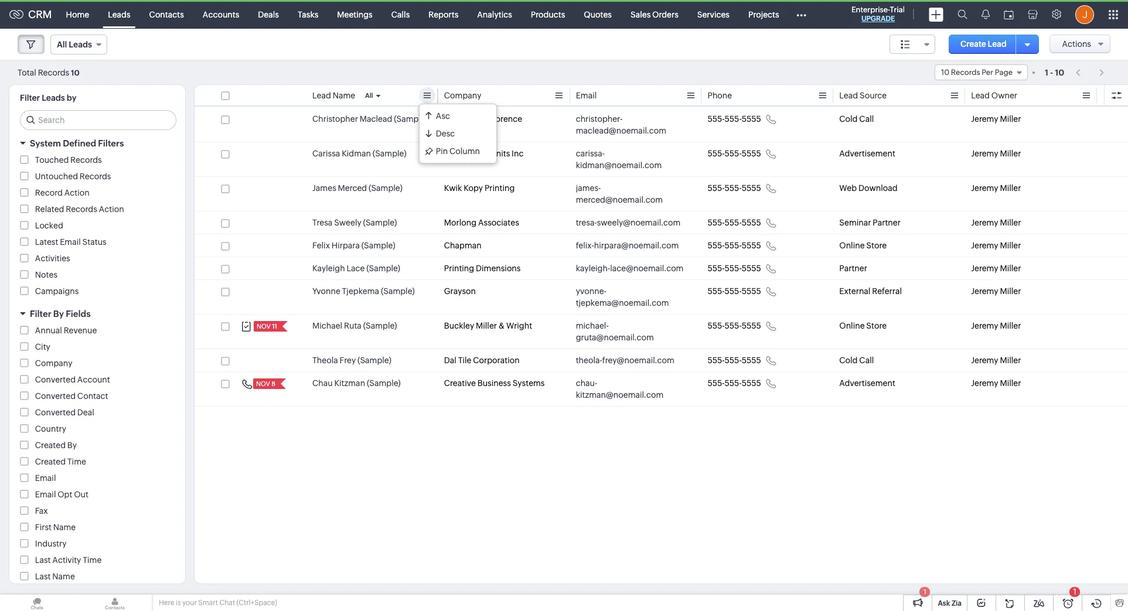 Task type: describe. For each thing, give the bounding box(es) containing it.
online for felix-hirpara@noemail.com
[[839, 241, 865, 250]]

jeremy miller for james- merced@noemail.com
[[971, 183, 1021, 193]]

latest
[[35, 237, 58, 247]]

size image
[[901, 39, 910, 50]]

converted for converted deal
[[35, 408, 76, 417]]

chau kitzman (sample)
[[312, 379, 401, 388]]

tresa-sweely@noemail.com link
[[576, 217, 681, 229]]

email right latest
[[60, 237, 81, 247]]

All Leads field
[[50, 35, 107, 55]]

projects link
[[739, 0, 789, 28]]

dal
[[444, 356, 456, 365]]

theola frey (sample) link
[[312, 355, 391, 366]]

filters
[[98, 138, 124, 148]]

10 Records Per Page field
[[935, 64, 1028, 80]]

kayleigh-lace@noemail.com link
[[576, 263, 684, 274]]

felix hirpara (sample) link
[[312, 240, 395, 251]]

miller for chau- kitzman@noemail.com
[[1000, 379, 1021, 388]]

michael- gruta@noemail.com
[[576, 321, 654, 342]]

1 horizontal spatial 1
[[1045, 68, 1048, 77]]

10 for total records 10
[[71, 68, 80, 77]]

hirpara
[[332, 241, 360, 250]]

michael- gruta@noemail.com link
[[576, 320, 684, 343]]

call for theola-frey@noemail.com
[[859, 356, 874, 365]]

accounts
[[203, 10, 239, 19]]

tresa sweely (sample)
[[312, 218, 397, 227]]

5555 for kayleigh-lace@noemail.com
[[742, 264, 761, 273]]

industry
[[35, 539, 67, 549]]

nov 11
[[257, 323, 277, 330]]

email up fax
[[35, 490, 56, 499]]

5555 for yvonne- tjepkema@noemail.com
[[742, 287, 761, 296]]

all leads
[[57, 40, 92, 49]]

by for created
[[67, 441, 77, 450]]

your
[[182, 599, 197, 607]]

chau kitzman (sample) link
[[312, 377, 401, 389]]

0 horizontal spatial printing
[[444, 264, 474, 273]]

related records action
[[35, 205, 124, 214]]

crm
[[28, 8, 52, 21]]

(ctrl+space)
[[236, 599, 277, 607]]

search image
[[958, 9, 968, 19]]

quotes link
[[574, 0, 621, 28]]

miller for james- merced@noemail.com
[[1000, 183, 1021, 193]]

theola-
[[576, 356, 602, 365]]

jeremy for james- merced@noemail.com
[[971, 183, 998, 193]]

jeremy miller for chau- kitzman@noemail.com
[[971, 379, 1021, 388]]

call for christopher- maclead@noemail.com
[[859, 114, 874, 124]]

analytics link
[[468, 0, 521, 28]]

lead for lead name
[[312, 91, 331, 100]]

0 vertical spatial time
[[67, 457, 86, 466]]

yvonne- tjepkema@noemail.com link
[[576, 285, 684, 309]]

florence
[[489, 114, 522, 124]]

chau
[[312, 379, 333, 388]]

products link
[[521, 0, 574, 28]]

miller for michael- gruta@noemail.com
[[1000, 321, 1021, 331]]

last for last name
[[35, 572, 51, 581]]

cold for theola-frey@noemail.com
[[839, 356, 858, 365]]

carissa-
[[576, 149, 605, 158]]

5555 for christopher- maclead@noemail.com
[[742, 114, 761, 124]]

converted for converted contact
[[35, 391, 76, 401]]

goodknits
[[470, 149, 510, 158]]

2 horizontal spatial 1
[[1073, 587, 1076, 597]]

jeremy for felix-hirpara@noemail.com
[[971, 241, 998, 250]]

nov for michael
[[257, 323, 271, 330]]

yvonne- tjepkema@noemail.com
[[576, 287, 669, 308]]

(sample) for theola frey (sample)
[[358, 356, 391, 365]]

email down the created time
[[35, 474, 56, 483]]

Other Modules field
[[789, 5, 814, 24]]

kidman
[[342, 149, 371, 158]]

filter for filter leads by
[[20, 93, 40, 103]]

row group containing christopher maclead (sample)
[[195, 108, 1128, 407]]

8
[[271, 380, 275, 387]]

first
[[35, 523, 52, 532]]

accounts link
[[193, 0, 249, 28]]

name for lead name
[[333, 91, 355, 100]]

system defined filters
[[30, 138, 124, 148]]

leads for filter leads by
[[42, 93, 65, 103]]

0 vertical spatial leads
[[108, 10, 130, 19]]

(sample) for james merced (sample)
[[369, 183, 403, 193]]

(sample) for kayleigh lace (sample)
[[366, 264, 400, 273]]

email opt out
[[35, 490, 88, 499]]

projects
[[748, 10, 779, 19]]

sales
[[631, 10, 651, 19]]

kidman@noemail.com
[[576, 161, 662, 170]]

dal tile corporation
[[444, 356, 520, 365]]

kitzman
[[334, 379, 365, 388]]

meetings
[[337, 10, 373, 19]]

lead for lead source
[[839, 91, 858, 100]]

contacts
[[149, 10, 184, 19]]

jeremy for michael- gruta@noemail.com
[[971, 321, 998, 331]]

create menu element
[[922, 0, 951, 28]]

555-555-5555 for theola-frey@noemail.com
[[708, 356, 761, 365]]

tresa-
[[576, 218, 597, 227]]

tasks
[[298, 10, 318, 19]]

miller for felix-hirpara@noemail.com
[[1000, 241, 1021, 250]]

total records 10
[[18, 68, 80, 77]]

cold call for christopher- maclead@noemail.com
[[839, 114, 874, 124]]

latest email status
[[35, 237, 106, 247]]

status
[[82, 237, 106, 247]]

1 vertical spatial action
[[99, 205, 124, 214]]

lead inside button
[[988, 39, 1007, 49]]

cold call for theola-frey@noemail.com
[[839, 356, 874, 365]]

corporation
[[473, 356, 520, 365]]

web
[[839, 183, 857, 193]]

last for last activity time
[[35, 556, 51, 565]]

miller for christopher- maclead@noemail.com
[[1000, 114, 1021, 124]]

web download
[[839, 183, 898, 193]]

touched records
[[35, 155, 102, 165]]

james-
[[576, 183, 601, 193]]

nov for chau
[[256, 380, 270, 387]]

miller for yvonne- tjepkema@noemail.com
[[1000, 287, 1021, 296]]

555-555-5555 for kayleigh-lace@noemail.com
[[708, 264, 761, 273]]

deals
[[258, 10, 279, 19]]

lace
[[347, 264, 365, 273]]

tjepkema@noemail.com
[[576, 298, 669, 308]]

(sample) for michael ruta (sample)
[[363, 321, 397, 331]]

filter for filter by fields
[[30, 309, 51, 319]]

5555 for michael- gruta@noemail.com
[[742, 321, 761, 331]]

system defined filters button
[[9, 133, 185, 154]]

records for touched
[[70, 155, 102, 165]]

chau- kitzman@noemail.com
[[576, 379, 664, 400]]

asc
[[436, 111, 450, 121]]

jeremy for carissa- kidman@noemail.com
[[971, 149, 998, 158]]

kayleigh lace (sample) link
[[312, 263, 400, 274]]

created for created by
[[35, 441, 66, 450]]

home
[[66, 10, 89, 19]]

kayleigh
[[312, 264, 345, 273]]

jeremy for christopher- maclead@noemail.com
[[971, 114, 998, 124]]

Search text field
[[21, 111, 176, 130]]

crm link
[[9, 8, 52, 21]]

services
[[697, 10, 730, 19]]

signals image
[[982, 9, 990, 19]]

online for michael- gruta@noemail.com
[[839, 321, 865, 331]]

search element
[[951, 0, 975, 29]]

james- merced@noemail.com link
[[576, 182, 684, 206]]

store for michael- gruta@noemail.com
[[866, 321, 887, 331]]

signals element
[[975, 0, 997, 29]]

last name
[[35, 572, 75, 581]]

account
[[77, 375, 110, 384]]

jeremy miller for theola-frey@noemail.com
[[971, 356, 1021, 365]]

meetings link
[[328, 0, 382, 28]]

created by
[[35, 441, 77, 450]]

0 horizontal spatial action
[[64, 188, 89, 197]]

michael ruta (sample) link
[[312, 320, 397, 332]]

555-555-5555 for james- merced@noemail.com
[[708, 183, 761, 193]]

frey
[[340, 356, 356, 365]]

(sample) for yvonne tjepkema (sample)
[[381, 287, 415, 296]]

-
[[1050, 68, 1053, 77]]

creative
[[444, 379, 476, 388]]

services link
[[688, 0, 739, 28]]



Task type: vqa. For each thing, say whether or not it's contained in the screenshot.


Task type: locate. For each thing, give the bounding box(es) containing it.
seminar
[[839, 218, 871, 227]]

created
[[35, 441, 66, 450], [35, 457, 66, 466]]

maclead
[[360, 114, 392, 124]]

miller for tresa-sweely@noemail.com
[[1000, 218, 1021, 227]]

555-555-5555 for michael- gruta@noemail.com
[[708, 321, 761, 331]]

555-555-5555 for carissa- kidman@noemail.com
[[708, 149, 761, 158]]

0 vertical spatial by
[[53, 309, 64, 319]]

kayleigh lace (sample)
[[312, 264, 400, 273]]

jeremy for chau- kitzman@noemail.com
[[971, 379, 998, 388]]

trial
[[890, 5, 905, 14]]

calls
[[391, 10, 410, 19]]

gruta@noemail.com
[[576, 333, 654, 342]]

1 vertical spatial name
[[53, 523, 76, 532]]

filter by fields button
[[9, 304, 185, 324]]

7 jeremy from the top
[[971, 287, 998, 296]]

4 555-555-5555 from the top
[[708, 218, 761, 227]]

jeremy miller for christopher- maclead@noemail.com
[[971, 114, 1021, 124]]

2 5555 from the top
[[742, 149, 761, 158]]

filter inside dropdown button
[[30, 309, 51, 319]]

None field
[[890, 35, 935, 54]]

per
[[982, 68, 993, 77]]

felix-hirpara@noemail.com link
[[576, 240, 679, 251]]

notes
[[35, 270, 57, 280]]

name right 'first'
[[53, 523, 76, 532]]

2 advertisement from the top
[[839, 379, 895, 388]]

0 vertical spatial printing
[[485, 183, 515, 193]]

1 last from the top
[[35, 556, 51, 565]]

related
[[35, 205, 64, 214]]

theola-frey@noemail.com
[[576, 356, 674, 365]]

download
[[859, 183, 898, 193]]

10 for 1 - 10
[[1055, 68, 1064, 77]]

(sample) inside "link"
[[363, 321, 397, 331]]

1 vertical spatial time
[[83, 556, 102, 565]]

1 online store from the top
[[839, 241, 887, 250]]

sweely
[[334, 218, 361, 227]]

0 horizontal spatial all
[[57, 40, 67, 49]]

1 horizontal spatial printing
[[485, 183, 515, 193]]

last
[[35, 556, 51, 565], [35, 572, 51, 581]]

leads inside field
[[69, 40, 92, 49]]

2 store from the top
[[866, 321, 887, 331]]

record
[[35, 188, 63, 197]]

morlong associates
[[444, 218, 519, 227]]

carissa
[[312, 149, 340, 158]]

create
[[961, 39, 986, 49]]

calendar image
[[1004, 10, 1014, 19]]

locked
[[35, 221, 63, 230]]

10 5555 from the top
[[742, 379, 761, 388]]

1 jeremy miller from the top
[[971, 114, 1021, 124]]

1 5555 from the top
[[742, 114, 761, 124]]

jeremy for yvonne- tjepkema@noemail.com
[[971, 287, 998, 296]]

nov
[[257, 323, 271, 330], [256, 380, 270, 387]]

1 advertisement from the top
[[839, 149, 895, 158]]

name for first name
[[53, 523, 76, 532]]

contact
[[77, 391, 108, 401]]

1 vertical spatial by
[[67, 441, 77, 450]]

jeremy miller for yvonne- tjepkema@noemail.com
[[971, 287, 1021, 296]]

1 created from the top
[[35, 441, 66, 450]]

10 inside field
[[941, 68, 949, 77]]

1 cold call from the top
[[839, 114, 874, 124]]

5 jeremy miller from the top
[[971, 241, 1021, 250]]

jeremy miller for michael- gruta@noemail.com
[[971, 321, 1021, 331]]

10 jeremy from the top
[[971, 379, 998, 388]]

reports
[[429, 10, 458, 19]]

michael-
[[576, 321, 609, 331]]

1 555-555-5555 from the top
[[708, 114, 761, 124]]

2 vertical spatial leads
[[42, 93, 65, 103]]

filter down total
[[20, 93, 40, 103]]

4 jeremy from the top
[[971, 218, 998, 227]]

1 vertical spatial advertisement
[[839, 379, 895, 388]]

jeremy for kayleigh-lace@noemail.com
[[971, 264, 998, 273]]

by up the created time
[[67, 441, 77, 450]]

online down external
[[839, 321, 865, 331]]

name for last name
[[52, 572, 75, 581]]

8 jeremy miller from the top
[[971, 321, 1021, 331]]

0 vertical spatial online
[[839, 241, 865, 250]]

records
[[38, 68, 69, 77], [951, 68, 980, 77], [70, 155, 102, 165], [80, 172, 111, 181], [66, 205, 97, 214]]

records down defined at the top
[[70, 155, 102, 165]]

records down 'record action'
[[66, 205, 97, 214]]

1 store from the top
[[866, 241, 887, 250]]

1 vertical spatial online
[[839, 321, 865, 331]]

printing up grayson
[[444, 264, 474, 273]]

(sample) right lace
[[366, 264, 400, 273]]

10 jeremy miller from the top
[[971, 379, 1021, 388]]

(sample) for chau kitzman (sample)
[[367, 379, 401, 388]]

lead for lead owner
[[971, 91, 990, 100]]

business
[[477, 379, 511, 388]]

3 5555 from the top
[[742, 183, 761, 193]]

pin
[[436, 147, 448, 156]]

external
[[839, 287, 871, 296]]

cold for christopher- maclead@noemail.com
[[839, 114, 858, 124]]

lead down the 10 records per page field at right top
[[971, 91, 990, 100]]

converted up converted deal
[[35, 391, 76, 401]]

1 vertical spatial cold call
[[839, 356, 874, 365]]

2 online store from the top
[[839, 321, 887, 331]]

christopher- maclead@noemail.com
[[576, 114, 666, 135]]

2 horizontal spatial 10
[[1055, 68, 1064, 77]]

jeremy miller for kayleigh-lace@noemail.com
[[971, 264, 1021, 273]]

leads
[[108, 10, 130, 19], [69, 40, 92, 49], [42, 93, 65, 103]]

(sample) for carissa kidman (sample)
[[373, 149, 406, 158]]

0 vertical spatial cold call
[[839, 114, 874, 124]]

deals link
[[249, 0, 288, 28]]

2 vertical spatial name
[[52, 572, 75, 581]]

jeremy for theola-frey@noemail.com
[[971, 356, 998, 365]]

1 vertical spatial filter
[[30, 309, 51, 319]]

carissa kidman (sample) link
[[312, 148, 406, 159]]

created down "country"
[[35, 441, 66, 450]]

0 horizontal spatial 10
[[71, 68, 80, 77]]

5 jeremy from the top
[[971, 241, 998, 250]]

555-555-5555 for chau- kitzman@noemail.com
[[708, 379, 761, 388]]

1 vertical spatial leads
[[69, 40, 92, 49]]

store down seminar partner
[[866, 241, 887, 250]]

10 right -
[[1055, 68, 1064, 77]]

(sample) for tresa sweely (sample)
[[363, 218, 397, 227]]

printing right kopy
[[485, 183, 515, 193]]

felix hirpara (sample)
[[312, 241, 395, 250]]

sales orders link
[[621, 0, 688, 28]]

all up total records 10
[[57, 40, 67, 49]]

company down city on the bottom left
[[35, 359, 72, 368]]

by for filter
[[53, 309, 64, 319]]

time down the "created by"
[[67, 457, 86, 466]]

2 horizontal spatial leads
[[108, 10, 130, 19]]

6 555-555-5555 from the top
[[708, 264, 761, 273]]

miller for carissa- kidman@noemail.com
[[1000, 149, 1021, 158]]

4 5555 from the top
[[742, 218, 761, 227]]

leads left by
[[42, 93, 65, 103]]

0 vertical spatial action
[[64, 188, 89, 197]]

2 vertical spatial converted
[[35, 408, 76, 417]]

0 vertical spatial nov
[[257, 323, 271, 330]]

action up status
[[99, 205, 124, 214]]

1 jeremy from the top
[[971, 114, 998, 124]]

0 horizontal spatial by
[[53, 309, 64, 319]]

created down the "created by"
[[35, 457, 66, 466]]

2 call from the top
[[859, 356, 874, 365]]

1 vertical spatial last
[[35, 572, 51, 581]]

555-555-5555 for felix-hirpara@noemail.com
[[708, 241, 761, 250]]

morlong
[[444, 218, 477, 227]]

11
[[272, 323, 277, 330]]

3 555-555-5555 from the top
[[708, 183, 761, 193]]

lead owner
[[971, 91, 1017, 100]]

1 horizontal spatial partner
[[873, 218, 901, 227]]

2 cold from the top
[[839, 356, 858, 365]]

records for total
[[38, 68, 69, 77]]

555-555-5555 for yvonne- tjepkema@noemail.com
[[708, 287, 761, 296]]

leads right the home link
[[108, 10, 130, 19]]

advertisement for chau- kitzman@noemail.com
[[839, 379, 895, 388]]

name up christopher
[[333, 91, 355, 100]]

1 converted from the top
[[35, 375, 76, 384]]

all inside all leads field
[[57, 40, 67, 49]]

lead left source
[[839, 91, 858, 100]]

theola frey (sample)
[[312, 356, 391, 365]]

1 horizontal spatial all
[[365, 92, 373, 99]]

(sample) inside 'link'
[[358, 356, 391, 365]]

activity
[[52, 556, 81, 565]]

2 cold call from the top
[[839, 356, 874, 365]]

converted up the converted contact
[[35, 375, 76, 384]]

home link
[[57, 0, 99, 28]]

by up annual revenue
[[53, 309, 64, 319]]

9 jeremy from the top
[[971, 356, 998, 365]]

chats image
[[0, 595, 74, 611]]

5 5555 from the top
[[742, 241, 761, 250]]

(sample) right the sweely
[[363, 218, 397, 227]]

defined
[[63, 138, 96, 148]]

jeremy for tresa-sweely@noemail.com
[[971, 218, 998, 227]]

created for created time
[[35, 457, 66, 466]]

all for all
[[365, 92, 373, 99]]

0 vertical spatial online store
[[839, 241, 887, 250]]

(sample) left 'asc'
[[394, 114, 428, 124]]

8 jeremy from the top
[[971, 321, 998, 331]]

7 5555 from the top
[[742, 287, 761, 296]]

2 converted from the top
[[35, 391, 76, 401]]

5555 for tresa-sweely@noemail.com
[[742, 218, 761, 227]]

1 vertical spatial cold
[[839, 356, 858, 365]]

sales orders
[[631, 10, 678, 19]]

partner right seminar at the top
[[873, 218, 901, 227]]

converted for converted account
[[35, 375, 76, 384]]

source
[[860, 91, 887, 100]]

records for 10
[[951, 68, 980, 77]]

3 converted from the top
[[35, 408, 76, 417]]

nov 8 link
[[253, 379, 277, 389]]

7 jeremy miller from the top
[[971, 287, 1021, 296]]

country
[[35, 424, 66, 434]]

revenue
[[64, 326, 97, 335]]

products
[[531, 10, 565, 19]]

online store down seminar partner
[[839, 241, 887, 250]]

1 horizontal spatial by
[[67, 441, 77, 450]]

carissa- kidman@noemail.com
[[576, 149, 662, 170]]

5555 for chau- kitzman@noemail.com
[[742, 379, 761, 388]]

partner up external
[[839, 264, 867, 273]]

jeremy miller for carissa- kidman@noemail.com
[[971, 149, 1021, 158]]

(sample) right tjepkema
[[381, 287, 415, 296]]

0 horizontal spatial 1
[[924, 588, 926, 595]]

0 vertical spatial partner
[[873, 218, 901, 227]]

advertisement for carissa- kidman@noemail.com
[[839, 149, 895, 158]]

1 vertical spatial store
[[866, 321, 887, 331]]

1 vertical spatial nov
[[256, 380, 270, 387]]

printing
[[485, 183, 515, 193], [444, 264, 474, 273]]

time right activity at the bottom left of page
[[83, 556, 102, 565]]

contacts link
[[140, 0, 193, 28]]

0 vertical spatial last
[[35, 556, 51, 565]]

0 vertical spatial company
[[444, 91, 481, 100]]

0 vertical spatial cold
[[839, 114, 858, 124]]

5555 for james- merced@noemail.com
[[742, 183, 761, 193]]

nov left '8'
[[256, 380, 270, 387]]

1 vertical spatial created
[[35, 457, 66, 466]]

online down seminar at the top
[[839, 241, 865, 250]]

(sample) right kitzman
[[367, 379, 401, 388]]

1 vertical spatial converted
[[35, 391, 76, 401]]

converted up "country"
[[35, 408, 76, 417]]

filter up "annual"
[[30, 309, 51, 319]]

8 555-555-5555 from the top
[[708, 321, 761, 331]]

5555 for theola-frey@noemail.com
[[742, 356, 761, 365]]

1 vertical spatial printing
[[444, 264, 474, 273]]

1 vertical spatial online store
[[839, 321, 887, 331]]

converted deal
[[35, 408, 94, 417]]

nov 11 link
[[254, 321, 278, 332]]

christopher-
[[576, 114, 623, 124]]

leads for all leads
[[69, 40, 92, 49]]

6 jeremy from the top
[[971, 264, 998, 273]]

1 horizontal spatial action
[[99, 205, 124, 214]]

records for untouched
[[80, 172, 111, 181]]

1 vertical spatial company
[[35, 359, 72, 368]]

1 online from the top
[[839, 241, 865, 250]]

0 horizontal spatial leads
[[42, 93, 65, 103]]

total
[[18, 68, 36, 77]]

referral
[[872, 287, 902, 296]]

10 left per in the top right of the page
[[941, 68, 949, 77]]

2 last from the top
[[35, 572, 51, 581]]

2 online from the top
[[839, 321, 865, 331]]

0 horizontal spatial partner
[[839, 264, 867, 273]]

christopher- maclead@noemail.com link
[[576, 113, 684, 137]]

company up rangoni
[[444, 91, 481, 100]]

2 jeremy miller from the top
[[971, 149, 1021, 158]]

1 horizontal spatial leads
[[69, 40, 92, 49]]

(sample) right kidman
[[373, 149, 406, 158]]

2 555-555-5555 from the top
[[708, 149, 761, 158]]

3 jeremy from the top
[[971, 183, 998, 193]]

seminar partner
[[839, 218, 901, 227]]

miller for kayleigh-lace@noemail.com
[[1000, 264, 1021, 273]]

last activity time
[[35, 556, 102, 565]]

(sample) right ruta on the left bottom of page
[[363, 321, 397, 331]]

converted contact
[[35, 391, 108, 401]]

jeremy
[[971, 114, 998, 124], [971, 149, 998, 158], [971, 183, 998, 193], [971, 218, 998, 227], [971, 241, 998, 250], [971, 264, 998, 273], [971, 287, 998, 296], [971, 321, 998, 331], [971, 356, 998, 365], [971, 379, 998, 388]]

1 horizontal spatial 10
[[941, 68, 949, 77]]

1 call from the top
[[859, 114, 874, 124]]

jeremy miller for tresa-sweely@noemail.com
[[971, 218, 1021, 227]]

0 vertical spatial all
[[57, 40, 67, 49]]

name down activity at the bottom left of page
[[52, 572, 75, 581]]

records left per in the top right of the page
[[951, 68, 980, 77]]

carissa kidman (sample)
[[312, 149, 406, 158]]

miller for theola-frey@noemail.com
[[1000, 356, 1021, 365]]

0 vertical spatial call
[[859, 114, 874, 124]]

1 cold from the top
[[839, 114, 858, 124]]

navigation
[[1070, 64, 1111, 81]]

page
[[995, 68, 1013, 77]]

tile
[[458, 356, 471, 365]]

9 5555 from the top
[[742, 356, 761, 365]]

9 jeremy miller from the top
[[971, 356, 1021, 365]]

8 5555 from the top
[[742, 321, 761, 331]]

printing dimensions
[[444, 264, 521, 273]]

company
[[444, 91, 481, 100], [35, 359, 72, 368]]

555-555-5555 for tresa-sweely@noemail.com
[[708, 218, 761, 227]]

records for related
[[66, 205, 97, 214]]

4 jeremy miller from the top
[[971, 218, 1021, 227]]

my
[[457, 149, 469, 158]]

external referral
[[839, 287, 902, 296]]

last down "industry"
[[35, 556, 51, 565]]

action up related records action
[[64, 188, 89, 197]]

creative business systems
[[444, 379, 545, 388]]

oh my goodknits inc
[[444, 149, 524, 158]]

1 vertical spatial all
[[365, 92, 373, 99]]

5555 for carissa- kidman@noemail.com
[[742, 149, 761, 158]]

hirpara@noemail.com
[[594, 241, 679, 250]]

online store down external referral
[[839, 321, 887, 331]]

profile element
[[1068, 0, 1101, 28]]

0 vertical spatial filter
[[20, 93, 40, 103]]

yvonne
[[312, 287, 340, 296]]

lead up christopher
[[312, 91, 331, 100]]

store down external referral
[[866, 321, 887, 331]]

store for felix-hirpara@noemail.com
[[866, 241, 887, 250]]

2 jeremy from the top
[[971, 149, 998, 158]]

records down touched records
[[80, 172, 111, 181]]

frey@noemail.com
[[602, 356, 674, 365]]

6 jeremy miller from the top
[[971, 264, 1021, 273]]

online store for felix-hirpara@noemail.com
[[839, 241, 887, 250]]

6 5555 from the top
[[742, 264, 761, 273]]

calls link
[[382, 0, 419, 28]]

9 555-555-5555 from the top
[[708, 356, 761, 365]]

(sample) for felix hirpara (sample)
[[361, 241, 395, 250]]

leads down the home link
[[69, 40, 92, 49]]

lace@noemail.com
[[610, 264, 684, 273]]

online store for michael- gruta@noemail.com
[[839, 321, 887, 331]]

by inside filter by fields dropdown button
[[53, 309, 64, 319]]

records inside field
[[951, 68, 980, 77]]

quotes
[[584, 10, 612, 19]]

records up the filter leads by
[[38, 68, 69, 77]]

(sample) right merced
[[369, 183, 403, 193]]

0 vertical spatial advertisement
[[839, 149, 895, 158]]

0 vertical spatial store
[[866, 241, 887, 250]]

10 up by
[[71, 68, 80, 77]]

contacts image
[[78, 595, 152, 611]]

555-555-5555 for christopher- maclead@noemail.com
[[708, 114, 761, 124]]

0 vertical spatial created
[[35, 441, 66, 450]]

enterprise-
[[852, 5, 890, 14]]

3 jeremy miller from the top
[[971, 183, 1021, 193]]

1 vertical spatial call
[[859, 356, 874, 365]]

james
[[312, 183, 336, 193]]

5555 for felix-hirpara@noemail.com
[[742, 241, 761, 250]]

(sample) right frey
[[358, 356, 391, 365]]

nov left 11
[[257, 323, 271, 330]]

tresa
[[312, 218, 333, 227]]

create menu image
[[929, 7, 944, 21]]

10 inside total records 10
[[71, 68, 80, 77]]

(sample) for christopher maclead (sample)
[[394, 114, 428, 124]]

0 vertical spatial name
[[333, 91, 355, 100]]

2 created from the top
[[35, 457, 66, 466]]

profile image
[[1075, 5, 1094, 24]]

0 vertical spatial converted
[[35, 375, 76, 384]]

jeremy miller for felix-hirpara@noemail.com
[[971, 241, 1021, 250]]

row group
[[195, 108, 1128, 407]]

rangoni of florence
[[444, 114, 522, 124]]

dimensions
[[476, 264, 521, 273]]

email up christopher-
[[576, 91, 597, 100]]

7 555-555-5555 from the top
[[708, 287, 761, 296]]

0 horizontal spatial company
[[35, 359, 72, 368]]

theola-frey@noemail.com link
[[576, 355, 674, 366]]

10 555-555-5555 from the top
[[708, 379, 761, 388]]

(sample) up kayleigh lace (sample)
[[361, 241, 395, 250]]

5 555-555-5555 from the top
[[708, 241, 761, 250]]

1 vertical spatial partner
[[839, 264, 867, 273]]

all up christopher maclead (sample) link
[[365, 92, 373, 99]]

1 horizontal spatial company
[[444, 91, 481, 100]]

last up chats image
[[35, 572, 51, 581]]

all for all leads
[[57, 40, 67, 49]]

lead right create
[[988, 39, 1007, 49]]



